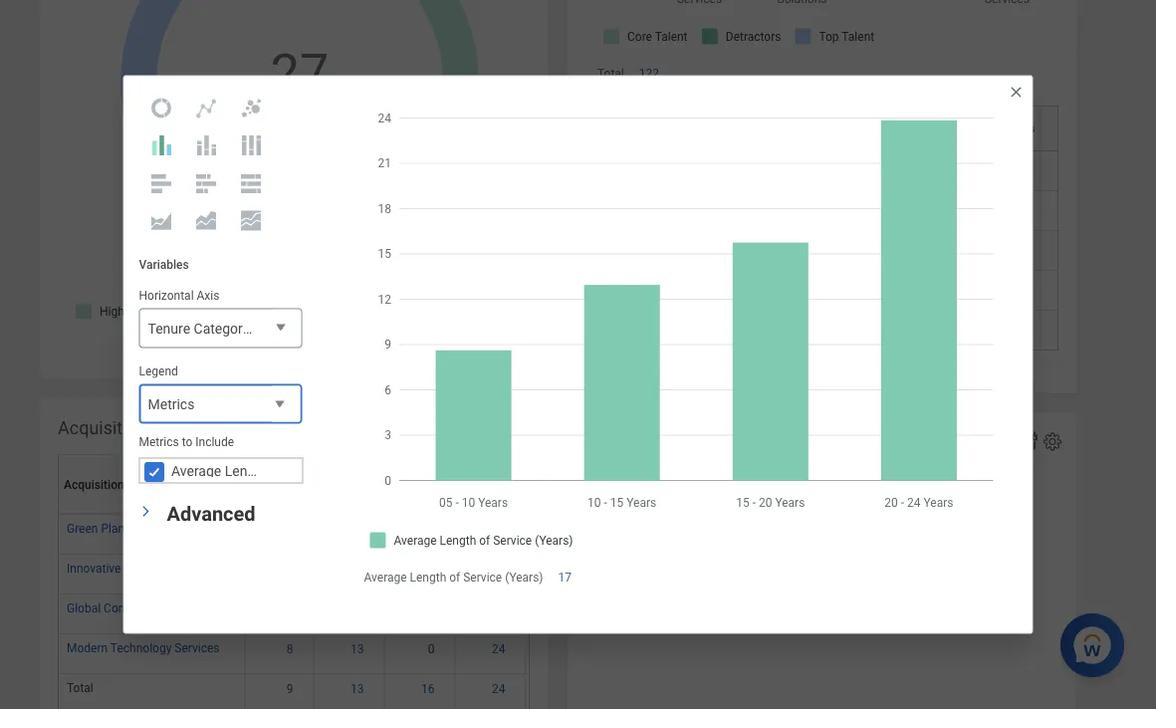 Task type: locate. For each thing, give the bounding box(es) containing it.
13 button left length at the left bottom of page
[[351, 561, 367, 577]]

0 vertical spatial global consulting services link
[[595, 154, 736, 172]]

0 horizontal spatial planet
[[101, 521, 135, 535]]

position
[[260, 320, 311, 337]]

1 0 button from the top
[[428, 561, 438, 577]]

0 left of
[[428, 562, 435, 576]]

3 13 button from the top
[[351, 681, 367, 697]]

15 right 10 - 15 years on the bottom left
[[413, 471, 426, 485]]

1 vertical spatial green planet solutions
[[67, 521, 188, 535]]

green planet solutions inside acquisition tenure analysis "element"
[[67, 521, 188, 535]]

5 top talent image from the top
[[1049, 317, 1114, 333]]

solutions for green planet solutions link in the acquisition talent health element
[[666, 198, 715, 212]]

100% area image
[[239, 209, 263, 233]]

0 vertical spatial 0
[[428, 562, 435, 576]]

- inside 05 - 10 years
[[288, 471, 292, 485]]

metrics inside dropdown button
[[148, 396, 195, 412]]

- left 15 - 20 years button
[[358, 471, 362, 485]]

0 button
[[428, 561, 438, 577], [428, 641, 438, 657]]

1 vertical spatial green
[[67, 521, 98, 535]]

total inside acquisition tenure analysis "element"
[[67, 681, 93, 695]]

1 vertical spatial total
[[67, 681, 93, 695]]

years for 10
[[278, 485, 308, 499]]

technology inside acquisition talent health element
[[638, 278, 699, 292]]

acquisition for acquisition tenure analysis
[[58, 417, 147, 438]]

17
[[558, 570, 572, 584]]

0 for second 24 button from the bottom 0 button
[[428, 642, 435, 656]]

acquisition talent health element
[[568, 0, 1156, 393]]

innovative solutions link
[[67, 557, 174, 575]]

122
[[639, 66, 659, 80]]

10 right 05
[[295, 471, 308, 485]]

green inside acquisition tenure analysis "element"
[[67, 521, 98, 535]]

modern technology services inside acquisition tenure analysis "element"
[[67, 641, 220, 655]]

modern technology services inside acquisition talent health element
[[595, 278, 747, 292]]

0 horizontal spatial consulting
[[104, 601, 161, 615]]

3 years from the left
[[419, 485, 450, 499]]

consulting
[[631, 158, 688, 172], [104, 601, 161, 615]]

16 button
[[421, 521, 438, 537], [421, 681, 438, 697]]

05 - 10 years button
[[250, 455, 321, 514]]

122 button
[[639, 65, 662, 81]]

1 horizontal spatial planet
[[629, 198, 663, 212]]

20 right 15 - 20 years
[[483, 471, 497, 485]]

2 13 button from the top
[[351, 641, 367, 657]]

27 button
[[271, 38, 332, 108]]

1 horizontal spatial green planet solutions
[[595, 198, 715, 212]]

1 vertical spatial global
[[67, 601, 101, 615]]

line image
[[194, 96, 218, 120]]

consulting inside acquisition tenure analysis "element"
[[104, 601, 161, 615]]

0 vertical spatial 16 button
[[421, 521, 438, 537]]

0 vertical spatial modern technology services link
[[595, 274, 747, 292]]

services for the rightmost modern technology services link
[[702, 278, 747, 292]]

global consulting services link down innovative solutions
[[67, 597, 209, 615]]

years inside 15 - 20 years
[[419, 485, 450, 499]]

1 10 from the left
[[295, 471, 308, 485]]

top talent image
[[1049, 158, 1114, 174], [1049, 198, 1114, 214], [1049, 238, 1114, 254], [1049, 278, 1114, 294], [1049, 317, 1114, 333]]

years inside 20 - 24 years
[[490, 485, 520, 499]]

4 years from the left
[[490, 485, 520, 499]]

0 horizontal spatial green
[[67, 521, 98, 535]]

technology for modern technology services link to the bottom
[[110, 641, 172, 655]]

1 horizontal spatial modern
[[595, 278, 636, 292]]

0 vertical spatial modern
[[595, 278, 636, 292]]

global consulting services
[[595, 158, 736, 172], [67, 601, 209, 615]]

green for green planet solutions link in the acquisition talent health element
[[595, 198, 626, 212]]

2 13 from the top
[[351, 642, 364, 656]]

- inside popup button
[[253, 320, 257, 337]]

0 vertical spatial technology
[[638, 278, 699, 292]]

solutions inside acquisition talent health element
[[666, 198, 715, 212]]

0 horizontal spatial 15
[[365, 471, 379, 485]]

20 left 20 - 24 years button
[[436, 471, 450, 485]]

13 button for 9
[[351, 681, 367, 697]]

1 vertical spatial planet
[[101, 521, 135, 535]]

1 vertical spatial 0
[[428, 642, 435, 656]]

- inside 10 - 15 years
[[358, 471, 362, 485]]

metrics
[[148, 396, 195, 412], [139, 435, 179, 449]]

1 vertical spatial solutions
[[138, 521, 188, 535]]

modern technology services
[[595, 278, 747, 292], [67, 641, 220, 655]]

20 inside 20 - 24 years
[[483, 471, 497, 485]]

1 vertical spatial modern technology services
[[67, 641, 220, 655]]

years for 24
[[490, 485, 520, 499]]

0 vertical spatial green planet solutions
[[595, 198, 715, 212]]

0 button down length at the left bottom of page
[[428, 641, 438, 657]]

1 horizontal spatial global
[[595, 158, 629, 172]]

24 button
[[492, 521, 508, 537], [492, 561, 508, 577], [492, 641, 508, 657], [492, 681, 508, 697]]

2 vertical spatial 13 button
[[351, 681, 367, 697]]

10
[[295, 471, 308, 485], [342, 471, 355, 485]]

innovative solutions
[[67, 561, 174, 575]]

global inside acquisition talent health element
[[595, 158, 629, 172]]

modern inside acquisition tenure analysis "element"
[[67, 641, 108, 655]]

05
[[271, 471, 285, 485]]

total element
[[67, 677, 93, 695]]

green planet solutions link inside acquisition talent health element
[[595, 194, 715, 212]]

metrics button
[[139, 384, 302, 426]]

05 - 10 years
[[271, 471, 308, 499]]

tenure inside tenure category - position popup button
[[148, 320, 190, 337]]

technology inside acquisition tenure analysis "element"
[[110, 641, 172, 655]]

technology
[[638, 278, 699, 292], [110, 641, 172, 655]]

acquisition for acquisition
[[64, 478, 124, 492]]

-
[[253, 320, 257, 337], [288, 471, 292, 485], [358, 471, 362, 485], [429, 471, 433, 485], [500, 471, 504, 485]]

view more ... link
[[568, 360, 1077, 393]]

more
[[817, 370, 844, 384]]

15 inside 15 - 20 years
[[413, 471, 426, 485]]

2 0 from the top
[[428, 642, 435, 656]]

metrics to include group
[[139, 434, 303, 484]]

green planet solutions link
[[595, 194, 715, 212], [67, 517, 188, 535]]

1 vertical spatial 0 button
[[428, 641, 438, 657]]

2 vertical spatial 13
[[351, 682, 364, 696]]

13 right the 9 button
[[351, 682, 364, 696]]

2 10 from the left
[[342, 471, 355, 485]]

acquisition inside button
[[64, 478, 124, 492]]

- for 10 - 15 years
[[358, 471, 362, 485]]

1 vertical spatial technology
[[110, 641, 172, 655]]

15
[[365, 471, 379, 485], [413, 471, 426, 485]]

16 button for first 24 button from the top
[[421, 521, 438, 537]]

tenure category - position button
[[139, 308, 311, 349]]

include
[[195, 435, 234, 449]]

0 button for second 24 button from the top of the acquisition tenure analysis "element" at bottom
[[428, 561, 438, 577]]

16
[[421, 522, 435, 536], [421, 682, 435, 696]]

global consulting services link down 122 button
[[595, 154, 736, 172]]

0 vertical spatial 13 button
[[351, 561, 367, 577]]

global for global consulting services link to the left
[[67, 601, 101, 615]]

variables
[[139, 257, 189, 271]]

- right 05
[[288, 471, 292, 485]]

15 inside 10 - 15 years
[[365, 471, 379, 485]]

24 for first 24 button from the top
[[492, 522, 505, 536]]

consulting down 122 button
[[631, 158, 688, 172]]

1 horizontal spatial modern technology services
[[595, 278, 747, 292]]

metrics up acquisition tenure analysis on the bottom left of the page
[[148, 396, 195, 412]]

1 horizontal spatial 20
[[483, 471, 497, 485]]

view more ...
[[788, 370, 856, 384]]

years
[[278, 485, 308, 499], [349, 485, 379, 499], [419, 485, 450, 499], [490, 485, 520, 499]]

terminations by acquisition
[[586, 432, 807, 453]]

1 vertical spatial 16
[[421, 682, 435, 696]]

analysis
[[210, 417, 277, 438]]

- for 15 - 20 years
[[429, 471, 433, 485]]

0 vertical spatial tenure
[[148, 320, 190, 337]]

total
[[598, 66, 624, 80], [67, 681, 93, 695]]

column header
[[526, 455, 667, 514]]

innovative
[[67, 561, 121, 575]]

2 16 button from the top
[[421, 681, 438, 697]]

2 0 button from the top
[[428, 641, 438, 657]]

global consulting services for global consulting services link to the left
[[67, 601, 209, 615]]

16 button for 1st 24 button from the bottom of the acquisition tenure analysis "element" at bottom
[[421, 681, 438, 697]]

20
[[436, 471, 450, 485], [483, 471, 497, 485]]

13
[[351, 562, 364, 576], [351, 642, 364, 656], [351, 682, 364, 696]]

0 horizontal spatial modern technology services link
[[67, 637, 220, 655]]

- left 20 - 24 years button
[[429, 471, 433, 485]]

0
[[428, 562, 435, 576], [428, 642, 435, 656]]

3 24 button from the top
[[492, 641, 508, 657]]

consulting down innovative solutions
[[104, 601, 161, 615]]

1 24 button from the top
[[492, 521, 508, 537]]

years left 20 - 24 years button
[[419, 485, 450, 499]]

100% column image
[[239, 134, 263, 158]]

2 15 from the left
[[413, 471, 426, 485]]

0 horizontal spatial global consulting services
[[67, 601, 209, 615]]

13 button right the 8 button on the left
[[351, 641, 367, 657]]

global consulting services for global consulting services link to the right
[[595, 158, 736, 172]]

1 20 from the left
[[436, 471, 450, 485]]

years left 10 - 15 years column header
[[278, 485, 308, 499]]

solutions
[[666, 198, 715, 212], [138, 521, 188, 535], [124, 561, 174, 575]]

global inside acquisition tenure analysis "element"
[[67, 601, 101, 615]]

services
[[691, 158, 736, 172], [702, 278, 747, 292], [164, 601, 209, 615], [175, 641, 220, 655]]

of
[[449, 570, 460, 584]]

1 vertical spatial global consulting services link
[[67, 597, 209, 615]]

0 horizontal spatial green planet solutions
[[67, 521, 188, 535]]

variables group
[[124, 241, 317, 499]]

legend
[[139, 364, 178, 378]]

legend group
[[139, 363, 302, 426]]

0 horizontal spatial total
[[67, 681, 93, 695]]

0 button left of
[[428, 561, 438, 577]]

0 vertical spatial total
[[598, 66, 624, 80]]

0 horizontal spatial 20
[[436, 471, 450, 485]]

0 horizontal spatial global
[[67, 601, 101, 615]]

2 vertical spatial solutions
[[124, 561, 174, 575]]

horizontal axis
[[139, 288, 219, 302]]

acquisition button
[[64, 456, 252, 515]]

1 vertical spatial global consulting services
[[67, 601, 209, 615]]

24
[[507, 471, 520, 485], [492, 522, 505, 536], [492, 562, 505, 576], [492, 642, 505, 656], [492, 682, 505, 696]]

0 down length at the left bottom of page
[[428, 642, 435, 656]]

- left the position
[[253, 320, 257, 337]]

13 for 9
[[351, 682, 364, 696]]

2 16 from the top
[[421, 682, 435, 696]]

13 left length at the left bottom of page
[[351, 562, 364, 576]]

0 vertical spatial planet
[[629, 198, 663, 212]]

1 vertical spatial 16 button
[[421, 681, 438, 697]]

1 16 from the top
[[421, 522, 435, 536]]

1 horizontal spatial 10
[[342, 471, 355, 485]]

- right 15 - 20 years
[[500, 471, 504, 485]]

3 13 from the top
[[351, 682, 364, 696]]

years inside 10 - 15 years
[[349, 485, 379, 499]]

0 horizontal spatial green planet solutions link
[[67, 517, 188, 535]]

1 16 button from the top
[[421, 521, 438, 537]]

1 years from the left
[[278, 485, 308, 499]]

acquisition left the check small image on the left bottom of page
[[64, 478, 124, 492]]

0 vertical spatial 13
[[351, 562, 364, 576]]

global consulting services inside acquisition talent health element
[[595, 158, 736, 172]]

0 vertical spatial 0 button
[[428, 561, 438, 577]]

years right 15 - 20 years
[[490, 485, 520, 499]]

9 button
[[287, 681, 296, 697]]

green inside acquisition talent health element
[[595, 198, 626, 212]]

0 vertical spatial 16
[[421, 522, 435, 536]]

1 horizontal spatial consulting
[[631, 158, 688, 172]]

0 horizontal spatial modern
[[67, 641, 108, 655]]

0 vertical spatial modern technology services
[[595, 278, 747, 292]]

modern technology services for the rightmost modern technology services link
[[595, 278, 747, 292]]

1 vertical spatial green planet solutions link
[[67, 517, 188, 535]]

1 vertical spatial metrics
[[139, 435, 179, 449]]

terminations
[[586, 432, 690, 453]]

13 button right the 9 button
[[351, 681, 367, 697]]

1 vertical spatial tenure
[[151, 417, 206, 438]]

1 horizontal spatial global consulting services
[[595, 158, 736, 172]]

20 inside 15 - 20 years
[[436, 471, 450, 485]]

8
[[287, 642, 293, 656]]

100% bar image
[[239, 171, 263, 195]]

1 horizontal spatial global consulting services link
[[595, 154, 736, 172]]

acquisition up the check small image on the left bottom of page
[[58, 417, 147, 438]]

global consulting services down innovative solutions
[[67, 601, 209, 615]]

terminations by acquisition element
[[568, 413, 1077, 709]]

2 years from the left
[[349, 485, 379, 499]]

green
[[595, 198, 626, 212], [67, 521, 98, 535]]

1 horizontal spatial 15
[[413, 471, 426, 485]]

global consulting services link
[[595, 154, 736, 172], [67, 597, 209, 615]]

0 vertical spatial metrics
[[148, 396, 195, 412]]

service
[[463, 570, 502, 584]]

global consulting services down 122 button
[[595, 158, 736, 172]]

17 button
[[558, 569, 575, 585]]

1 horizontal spatial modern technology services link
[[595, 274, 747, 292]]

0 vertical spatial global
[[595, 158, 629, 172]]

10 right 05 - 10 years
[[342, 471, 355, 485]]

0 vertical spatial global consulting services
[[595, 158, 736, 172]]

1 horizontal spatial technology
[[638, 278, 699, 292]]

1 vertical spatial modern
[[67, 641, 108, 655]]

1 horizontal spatial green planet solutions link
[[595, 194, 715, 212]]

1 vertical spatial 13
[[351, 642, 364, 656]]

modern inside acquisition talent health element
[[595, 278, 636, 292]]

0 horizontal spatial technology
[[110, 641, 172, 655]]

13 button
[[351, 561, 367, 577], [351, 641, 367, 657], [351, 681, 367, 697]]

consulting inside acquisition talent health element
[[631, 158, 688, 172]]

donut image
[[149, 96, 173, 120]]

years left 15 - 20 years button
[[349, 485, 379, 499]]

metrics left the to
[[139, 435, 179, 449]]

total inside acquisition talent health element
[[598, 66, 624, 80]]

1 vertical spatial consulting
[[104, 601, 161, 615]]

modern technology services link
[[595, 274, 747, 292], [67, 637, 220, 655]]

1 top talent image from the top
[[1049, 158, 1114, 174]]

years inside 05 - 10 years
[[278, 485, 308, 499]]

0 vertical spatial green planet solutions link
[[595, 194, 715, 212]]

acquisition tenure analysis
[[58, 417, 277, 438]]

planet inside acquisition talent health element
[[629, 198, 663, 212]]

acquisition
[[58, 417, 147, 438], [718, 432, 807, 453], [64, 478, 124, 492]]

15 left 15 - 20 years button
[[365, 471, 379, 485]]

0 vertical spatial green
[[595, 198, 626, 212]]

1 horizontal spatial green
[[595, 198, 626, 212]]

solutions for green planet solutions link within acquisition tenure analysis "element"
[[138, 521, 188, 535]]

detractors button
[[964, 105, 1048, 150]]

1 horizontal spatial total
[[598, 66, 624, 80]]

tenure
[[148, 320, 190, 337], [151, 417, 206, 438]]

global
[[595, 158, 629, 172], [67, 601, 101, 615]]

solutions inside innovative solutions link
[[124, 561, 174, 575]]

10 - 15 years column header
[[314, 455, 392, 514]]

2 20 from the left
[[483, 471, 497, 485]]

13 right the 8 button on the left
[[351, 642, 364, 656]]

length
[[410, 570, 446, 584]]

metrics inside group
[[139, 435, 179, 449]]

acquisition high potentials retention risk element
[[40, 0, 548, 378]]

green planet solutions
[[595, 198, 715, 212], [67, 521, 188, 535]]

1 15 from the left
[[365, 471, 379, 485]]

consulting for global consulting services link to the left
[[104, 601, 161, 615]]

to
[[182, 435, 193, 449]]

0 horizontal spatial 10
[[295, 471, 308, 485]]

- inside 20 - 24 years
[[500, 471, 504, 485]]

1 vertical spatial 13 button
[[351, 641, 367, 657]]

0 vertical spatial consulting
[[631, 158, 688, 172]]

1 0 from the top
[[428, 562, 435, 576]]

modern technology services for modern technology services link to the bottom
[[67, 641, 220, 655]]

0 horizontal spatial modern technology services
[[67, 641, 220, 655]]

modern for the rightmost modern technology services link
[[595, 278, 636, 292]]

10 inside 10 - 15 years
[[342, 471, 355, 485]]

0 vertical spatial solutions
[[666, 198, 715, 212]]

modern for modern technology services link to the bottom
[[67, 641, 108, 655]]

planet
[[629, 198, 663, 212], [101, 521, 135, 535]]

1 13 button from the top
[[351, 561, 367, 577]]

years for 15
[[349, 485, 379, 499]]

modern
[[595, 278, 636, 292], [67, 641, 108, 655]]

services for global consulting services link to the right
[[691, 158, 736, 172]]

global consulting services inside acquisition tenure analysis "element"
[[67, 601, 209, 615]]

- inside 15 - 20 years
[[429, 471, 433, 485]]



Task type: vqa. For each thing, say whether or not it's contained in the screenshot.
1st 13 from the top
yes



Task type: describe. For each thing, give the bounding box(es) containing it.
advanced dialog
[[123, 75, 1033, 634]]

24 for second 24 button from the bottom
[[492, 642, 505, 656]]

consulting for global consulting services link to the right
[[631, 158, 688, 172]]

horizontal axis group
[[139, 287, 311, 349]]

core talent
[[892, 121, 953, 135]]

years for 20
[[419, 485, 450, 499]]

13 for 8
[[351, 642, 364, 656]]

view
[[788, 370, 814, 384]]

(years)
[[505, 570, 543, 584]]

9
[[287, 682, 293, 696]]

2 24 button from the top
[[492, 561, 508, 577]]

check small image
[[142, 460, 166, 484]]

column header inside acquisition tenure analysis "element"
[[526, 455, 667, 514]]

4 top talent image from the top
[[1049, 278, 1114, 294]]

20 - 24 years
[[483, 471, 520, 499]]

stacked column image
[[194, 134, 218, 158]]

talent
[[920, 121, 953, 135]]

24 for second 24 button from the top of the acquisition tenure analysis "element" at bottom
[[492, 562, 505, 576]]

1 vertical spatial modern technology services link
[[67, 637, 220, 655]]

clustered column image
[[149, 134, 173, 158]]

acquisition tenure analysis element
[[40, 398, 667, 709]]

3 top talent image from the top
[[1049, 238, 1114, 254]]

planet inside acquisition tenure analysis "element"
[[101, 521, 135, 535]]

top talent filterable image
[[1046, 121, 1117, 135]]

1 13 from the top
[[351, 562, 364, 576]]

stacked bar image
[[194, 171, 218, 195]]

chevron down image
[[139, 500, 153, 524]]

overlaid area image
[[149, 209, 173, 233]]

metrics for metrics to include
[[139, 435, 179, 449]]

0 horizontal spatial global consulting services link
[[67, 597, 209, 615]]

axis
[[197, 288, 219, 302]]

0 for 0 button related to second 24 button from the top of the acquisition tenure analysis "element" at bottom
[[428, 562, 435, 576]]

advanced
[[167, 503, 256, 526]]

horizontal
[[139, 288, 194, 302]]

- for 20 - 24 years
[[500, 471, 504, 485]]

services for global consulting services link to the left
[[164, 601, 209, 615]]

bubble image
[[239, 96, 263, 120]]

advanced button
[[167, 503, 256, 526]]

global for global consulting services link to the right
[[595, 158, 629, 172]]

metrics to include
[[139, 435, 234, 449]]

15 - 20 years button
[[390, 455, 463, 514]]

tenure inside acquisition tenure analysis "element"
[[151, 417, 206, 438]]

tenure category - position
[[148, 320, 311, 337]]

core
[[892, 121, 917, 135]]

15 - 20 years
[[413, 471, 450, 499]]

16 for 16 button corresponding to 1st 24 button from the bottom of the acquisition tenure analysis "element" at bottom
[[421, 682, 435, 696]]

8 button
[[287, 641, 296, 657]]

10 inside 05 - 10 years
[[295, 471, 308, 485]]

0 button for second 24 button from the bottom
[[428, 641, 438, 657]]

13 button for 8
[[351, 641, 367, 657]]

category
[[194, 320, 250, 337]]

by
[[695, 432, 713, 453]]

2 top talent image from the top
[[1049, 198, 1114, 214]]

16 for 16 button for first 24 button from the top
[[421, 522, 435, 536]]

4 24 button from the top
[[492, 681, 508, 697]]

average
[[364, 570, 407, 584]]

- for 05 - 10 years
[[288, 471, 292, 485]]

27
[[271, 43, 329, 103]]

...
[[847, 370, 856, 384]]

clustered bar image
[[149, 171, 173, 195]]

services for modern technology services link to the bottom
[[175, 641, 220, 655]]

24 for 1st 24 button from the bottom of the acquisition tenure analysis "element" at bottom
[[492, 682, 505, 696]]

green for green planet solutions link within acquisition tenure analysis "element"
[[67, 521, 98, 535]]

detractors
[[979, 121, 1035, 135]]

green planet solutions inside acquisition talent health element
[[595, 198, 715, 212]]

core talent button
[[875, 105, 966, 150]]

metrics for metrics
[[148, 396, 195, 412]]

acquisition right by
[[718, 432, 807, 453]]

technology for the rightmost modern technology services link
[[638, 278, 699, 292]]

stacked area image
[[194, 209, 218, 233]]

24 inside 20 - 24 years
[[507, 471, 520, 485]]

10 - 15 years
[[342, 471, 379, 499]]

average length of service (years)
[[364, 570, 543, 584]]

20 - 24 years button
[[461, 455, 533, 514]]

close chart settings image
[[1008, 84, 1024, 100]]

green planet solutions link inside acquisition tenure analysis "element"
[[67, 517, 188, 535]]



